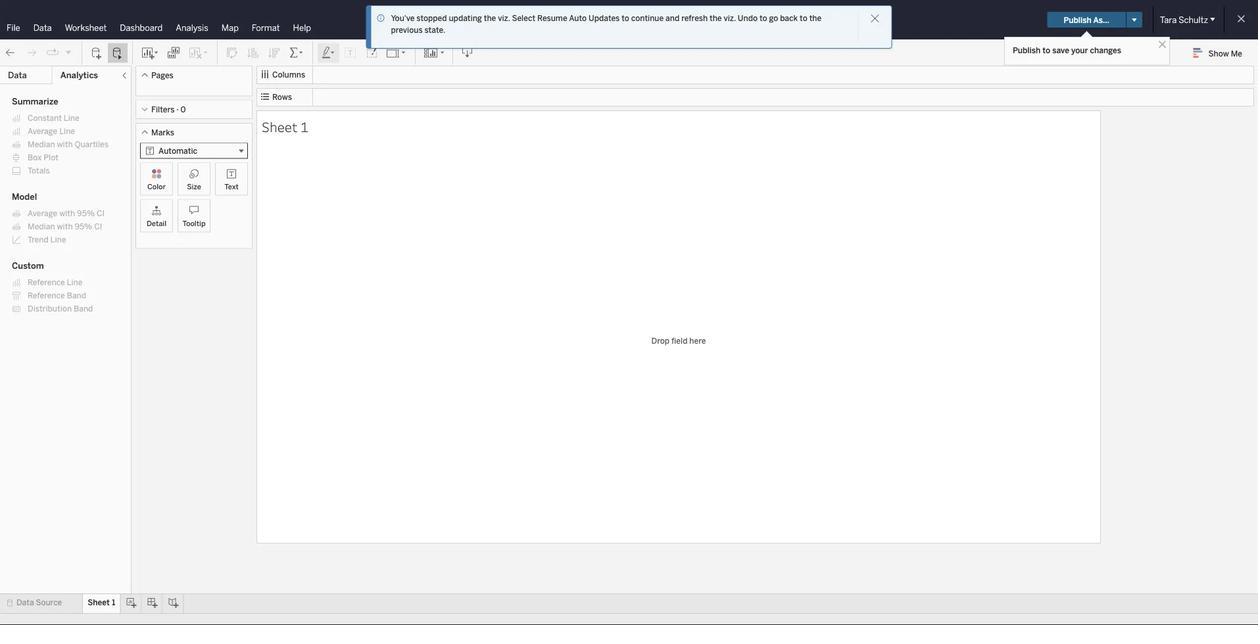 Task type: describe. For each thing, give the bounding box(es) containing it.
undo image
[[4, 46, 17, 60]]

to right updates
[[622, 13, 629, 23]]

pages
[[151, 70, 173, 80]]

0 vertical spatial data
[[33, 22, 52, 33]]

drop
[[652, 336, 670, 345]]

quartiles
[[75, 140, 108, 149]]

back
[[780, 13, 798, 23]]

ci for average with 95% ci
[[97, 209, 105, 218]]

reference for reference line
[[28, 278, 65, 287]]

reference line
[[28, 278, 83, 287]]

0 vertical spatial sheet 1
[[262, 117, 308, 135]]

tara
[[1160, 14, 1177, 25]]

to left the go
[[760, 13, 767, 23]]

line for average line
[[59, 127, 75, 136]]

marks
[[151, 128, 174, 137]]

you've stopped updating the viz. select resume auto updates to continue and refresh the viz. undo to go back to the previous state.
[[391, 13, 822, 35]]

continue
[[631, 13, 664, 23]]

custom
[[12, 261, 44, 271]]

constant line
[[28, 113, 79, 123]]

tooltip
[[182, 219, 206, 228]]

totals
[[28, 166, 50, 176]]

publish as...
[[1064, 15, 1109, 24]]

box
[[28, 153, 42, 162]]

3 the from the left
[[809, 13, 822, 23]]

show me
[[1209, 49, 1242, 58]]

format
[[252, 22, 280, 33]]

totals image
[[289, 46, 305, 60]]

resume
[[537, 13, 567, 23]]

publish for publish as...
[[1064, 15, 1092, 24]]

trend line
[[28, 235, 66, 245]]

me
[[1231, 49, 1242, 58]]

median for median with quartiles
[[28, 140, 55, 149]]

select
[[512, 13, 535, 23]]

replay animation image
[[46, 46, 59, 59]]

1 vertical spatial 1
[[112, 598, 115, 608]]

file
[[7, 22, 20, 33]]

distribution
[[28, 304, 72, 314]]

reference for reference band
[[28, 291, 65, 301]]

previous
[[391, 25, 423, 35]]

redo image
[[25, 46, 38, 60]]

new workbook (tableau public)
[[555, 13, 713, 26]]

show me button
[[1188, 43, 1254, 63]]

line for trend line
[[50, 235, 66, 245]]

·
[[176, 105, 179, 114]]

close image
[[1156, 38, 1169, 51]]

schultz
[[1179, 14, 1208, 25]]

ci for median with 95% ci
[[94, 222, 102, 232]]

analysis
[[176, 22, 208, 33]]

to right back
[[800, 13, 808, 23]]

distribution band
[[28, 304, 93, 314]]

plot
[[44, 153, 58, 162]]

box plot
[[28, 153, 58, 162]]

2 viz. from the left
[[724, 13, 736, 23]]

rows
[[272, 92, 292, 102]]

and
[[666, 13, 680, 23]]

median with 95% ci
[[28, 222, 102, 232]]

drop field here
[[652, 336, 706, 345]]

to left save
[[1043, 45, 1051, 55]]

refresh
[[681, 13, 708, 23]]

map
[[221, 22, 239, 33]]

publish as... button
[[1047, 12, 1126, 28]]

download image
[[461, 46, 474, 60]]

summarize
[[12, 96, 58, 107]]

color
[[147, 182, 166, 191]]

here
[[689, 336, 706, 345]]

workbook
[[579, 13, 630, 26]]

you've stopped updating the viz. select resume auto updates to continue and refresh the viz. undo to go back to the previous state. alert
[[391, 12, 853, 36]]

highlight image
[[321, 46, 336, 60]]



Task type: vqa. For each thing, say whether or not it's contained in the screenshot.
continue
yes



Task type: locate. For each thing, give the bounding box(es) containing it.
median with quartiles
[[28, 140, 108, 149]]

1 vertical spatial sheet 1
[[88, 598, 115, 608]]

0 vertical spatial 1
[[301, 117, 308, 135]]

95%
[[77, 209, 95, 218], [75, 222, 92, 232]]

1 vertical spatial band
[[74, 304, 93, 314]]

sort descending image
[[268, 46, 281, 60]]

95% for median with 95% ci
[[75, 222, 92, 232]]

go
[[769, 13, 778, 23]]

0 vertical spatial average
[[28, 127, 57, 136]]

the
[[484, 13, 496, 23], [710, 13, 722, 23], [809, 13, 822, 23]]

1 horizontal spatial the
[[710, 13, 722, 23]]

model
[[12, 192, 37, 202]]

the right refresh
[[710, 13, 722, 23]]

2 vertical spatial with
[[57, 222, 73, 232]]

publish
[[1064, 15, 1092, 24], [1013, 45, 1041, 55]]

1 down columns
[[301, 117, 308, 135]]

ci up median with 95% ci
[[97, 209, 105, 218]]

average down model
[[28, 209, 57, 218]]

1 vertical spatial publish
[[1013, 45, 1041, 55]]

viz. left select
[[498, 13, 510, 23]]

reference up distribution
[[28, 291, 65, 301]]

viz. left undo
[[724, 13, 736, 23]]

median for median with 95% ci
[[28, 222, 55, 232]]

95% up median with 95% ci
[[77, 209, 95, 218]]

sheet 1 down rows
[[262, 117, 308, 135]]

0
[[181, 105, 186, 114]]

updating
[[449, 13, 482, 23]]

with for average with 95% ci
[[59, 209, 75, 218]]

data up replay animation image
[[33, 22, 52, 33]]

95% for average with 95% ci
[[77, 209, 95, 218]]

0 vertical spatial band
[[67, 291, 86, 301]]

viz.
[[498, 13, 510, 23], [724, 13, 736, 23]]

median up box plot
[[28, 140, 55, 149]]

with for median with 95% ci
[[57, 222, 73, 232]]

1 vertical spatial data
[[8, 70, 27, 81]]

analytics
[[60, 70, 98, 81]]

publish to save your changes
[[1013, 45, 1121, 55]]

reference band
[[28, 291, 86, 301]]

2 reference from the top
[[28, 291, 65, 301]]

sheet
[[262, 117, 298, 135], [88, 598, 110, 608]]

average with 95% ci
[[28, 209, 105, 218]]

0 horizontal spatial the
[[484, 13, 496, 23]]

trend
[[28, 235, 48, 245]]

average for average with 95% ci
[[28, 209, 57, 218]]

resume auto updates image
[[111, 46, 124, 60]]

collapse image
[[120, 72, 128, 80]]

info image
[[377, 14, 386, 23]]

with for median with quartiles
[[57, 140, 73, 149]]

stopped
[[417, 13, 447, 23]]

0 vertical spatial sheet
[[262, 117, 298, 135]]

tara schultz
[[1160, 14, 1208, 25]]

source
[[36, 598, 62, 608]]

1 reference from the top
[[28, 278, 65, 287]]

0 vertical spatial reference
[[28, 278, 65, 287]]

publish left save
[[1013, 45, 1041, 55]]

with
[[57, 140, 73, 149], [59, 209, 75, 218], [57, 222, 73, 232]]

average
[[28, 127, 57, 136], [28, 209, 57, 218]]

95% down average with 95% ci
[[75, 222, 92, 232]]

new
[[555, 13, 577, 26]]

median
[[28, 140, 55, 149], [28, 222, 55, 232]]

2 vertical spatial data
[[16, 598, 34, 608]]

band
[[67, 291, 86, 301], [74, 304, 93, 314]]

updates
[[589, 13, 620, 23]]

help
[[293, 22, 311, 33]]

line up reference band at top left
[[67, 278, 83, 287]]

1 the from the left
[[484, 13, 496, 23]]

1 horizontal spatial sheet 1
[[262, 117, 308, 135]]

ci
[[97, 209, 105, 218], [94, 222, 102, 232]]

publish inside button
[[1064, 15, 1092, 24]]

1
[[301, 117, 308, 135], [112, 598, 115, 608]]

data down undo icon
[[8, 70, 27, 81]]

1 vertical spatial sheet
[[88, 598, 110, 608]]

0 vertical spatial median
[[28, 140, 55, 149]]

you've
[[391, 13, 415, 23]]

reference up reference band at top left
[[28, 278, 65, 287]]

public)
[[678, 13, 713, 26]]

fit image
[[386, 46, 407, 60]]

worksheet
[[65, 22, 107, 33]]

new worksheet image
[[141, 46, 159, 60]]

filters · 0
[[151, 105, 186, 114]]

state.
[[425, 25, 445, 35]]

0 horizontal spatial viz.
[[498, 13, 510, 23]]

format workbook image
[[365, 46, 378, 60]]

0 vertical spatial 95%
[[77, 209, 95, 218]]

clear sheet image
[[188, 46, 209, 60]]

0 horizontal spatial 1
[[112, 598, 115, 608]]

2 the from the left
[[710, 13, 722, 23]]

publish for publish to save your changes
[[1013, 45, 1041, 55]]

average for average line
[[28, 127, 57, 136]]

save
[[1053, 45, 1069, 55]]

changes
[[1090, 45, 1121, 55]]

the right updating
[[484, 13, 496, 23]]

columns
[[272, 70, 305, 80]]

2 horizontal spatial the
[[809, 13, 822, 23]]

1 viz. from the left
[[498, 13, 510, 23]]

1 vertical spatial 95%
[[75, 222, 92, 232]]

0 vertical spatial with
[[57, 140, 73, 149]]

band for distribution band
[[74, 304, 93, 314]]

auto
[[569, 13, 587, 23]]

(tableau
[[632, 13, 675, 26]]

reference
[[28, 278, 65, 287], [28, 291, 65, 301]]

sort ascending image
[[247, 46, 260, 60]]

publish left as...
[[1064, 15, 1092, 24]]

1 horizontal spatial sheet
[[262, 117, 298, 135]]

line for constant line
[[64, 113, 79, 123]]

band up distribution band
[[67, 291, 86, 301]]

sheet right 'source' on the bottom left of the page
[[88, 598, 110, 608]]

1 vertical spatial median
[[28, 222, 55, 232]]

dashboard
[[120, 22, 163, 33]]

with up median with 95% ci
[[59, 209, 75, 218]]

sheet 1
[[262, 117, 308, 135], [88, 598, 115, 608]]

line
[[64, 113, 79, 123], [59, 127, 75, 136], [50, 235, 66, 245], [67, 278, 83, 287]]

1 vertical spatial with
[[59, 209, 75, 218]]

your
[[1071, 45, 1088, 55]]

1 right 'source' on the bottom left of the page
[[112, 598, 115, 608]]

as...
[[1093, 15, 1109, 24]]

show labels image
[[344, 46, 357, 60]]

1 median from the top
[[28, 140, 55, 149]]

the right back
[[809, 13, 822, 23]]

1 vertical spatial reference
[[28, 291, 65, 301]]

2 median from the top
[[28, 222, 55, 232]]

ci down average with 95% ci
[[94, 222, 102, 232]]

show
[[1209, 49, 1229, 58]]

0 vertical spatial ci
[[97, 209, 105, 218]]

duplicate image
[[167, 46, 180, 60]]

band down reference band at top left
[[74, 304, 93, 314]]

0 horizontal spatial sheet 1
[[88, 598, 115, 608]]

filters
[[151, 105, 175, 114]]

1 horizontal spatial viz.
[[724, 13, 736, 23]]

with down average with 95% ci
[[57, 222, 73, 232]]

data
[[33, 22, 52, 33], [8, 70, 27, 81], [16, 598, 34, 608]]

band for reference band
[[67, 291, 86, 301]]

median up trend
[[28, 222, 55, 232]]

1 average from the top
[[28, 127, 57, 136]]

1 vertical spatial ci
[[94, 222, 102, 232]]

show/hide cards image
[[424, 46, 445, 60]]

with down average line
[[57, 140, 73, 149]]

line down median with 95% ci
[[50, 235, 66, 245]]

detail
[[147, 219, 166, 228]]

field
[[672, 336, 688, 345]]

swap rows and columns image
[[226, 46, 239, 60]]

undo
[[738, 13, 758, 23]]

text
[[224, 182, 239, 191]]

sheet down rows
[[262, 117, 298, 135]]

data source
[[16, 598, 62, 608]]

1 vertical spatial average
[[28, 209, 57, 218]]

line up average line
[[64, 113, 79, 123]]

0 horizontal spatial sheet
[[88, 598, 110, 608]]

line for reference line
[[67, 278, 83, 287]]

to
[[622, 13, 629, 23], [760, 13, 767, 23], [800, 13, 808, 23], [1043, 45, 1051, 55]]

2 average from the top
[[28, 209, 57, 218]]

average line
[[28, 127, 75, 136]]

constant
[[28, 113, 62, 123]]

sheet 1 right 'source' on the bottom left of the page
[[88, 598, 115, 608]]

1 horizontal spatial 1
[[301, 117, 308, 135]]

line up median with quartiles
[[59, 127, 75, 136]]

replay animation image
[[64, 48, 72, 56]]

0 vertical spatial publish
[[1064, 15, 1092, 24]]

new data source image
[[90, 46, 103, 60]]

data left 'source' on the bottom left of the page
[[16, 598, 34, 608]]

1 horizontal spatial publish
[[1064, 15, 1092, 24]]

average down constant
[[28, 127, 57, 136]]

size
[[187, 182, 201, 191]]

0 horizontal spatial publish
[[1013, 45, 1041, 55]]



